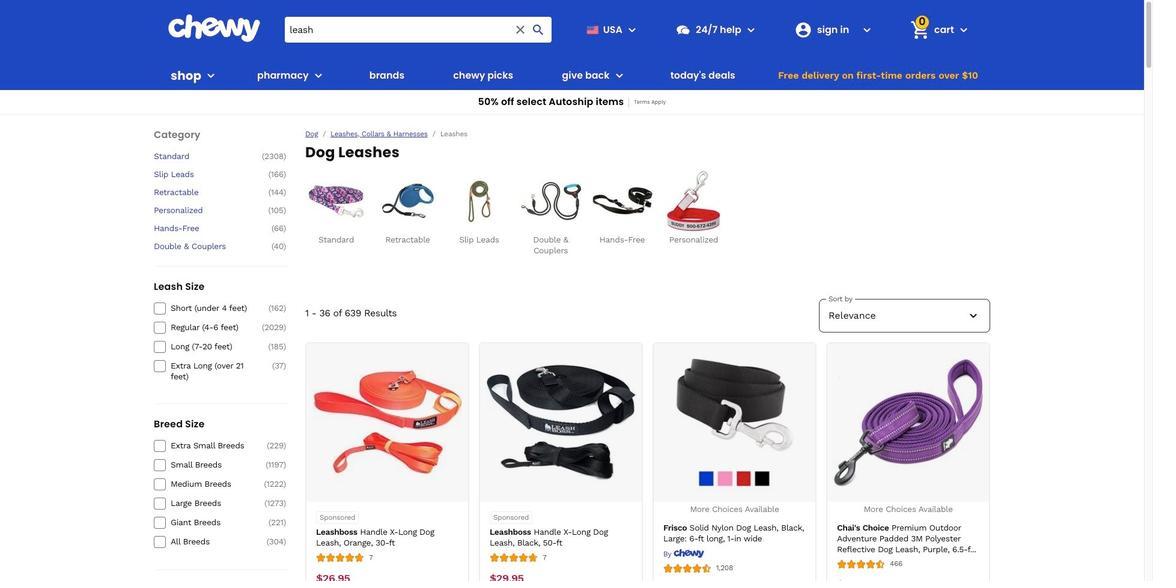 Task type: vqa. For each thing, say whether or not it's contained in the screenshot.
'Chai's Choice Premium Outdoor Adventure Padded 3M Polyester Reflective Dog Leash, Purple, 6.5-ft long, 1-in wide' image
yes



Task type: describe. For each thing, give the bounding box(es) containing it.
submit search image
[[531, 23, 546, 37]]

site banner
[[0, 0, 1145, 115]]

chewy home image
[[168, 14, 261, 42]]

slip leads image
[[449, 171, 509, 231]]

give back menu image
[[612, 69, 627, 83]]

double & couplers image
[[521, 171, 581, 231]]

help menu image
[[744, 23, 759, 37]]

1 horizontal spatial menu image
[[625, 23, 640, 37]]

leashboss handle x-long dog leash, orange, 30-ft image
[[313, 349, 462, 498]]

items image
[[910, 19, 931, 40]]

chai's choice premium outdoor adventure padded 3m polyester reflective dog leash, purple, 6.5-ft long, 1-in wide image
[[834, 349, 983, 498]]

hands free image
[[592, 171, 653, 231]]

cart menu image
[[957, 23, 971, 37]]

Product search field
[[285, 17, 552, 43]]

frisco solid nylon dog leash, black, large: 6-ft long, 1-in wide image
[[660, 349, 809, 498]]

Search text field
[[285, 17, 552, 43]]

pharmacy menu image
[[311, 69, 326, 83]]



Task type: locate. For each thing, give the bounding box(es) containing it.
None text field
[[316, 573, 350, 582], [837, 579, 869, 582], [316, 573, 350, 582], [837, 579, 869, 582]]

leashboss handle x-long dog leash, black, 50-ft image
[[487, 349, 636, 498]]

retractable image
[[378, 171, 438, 231]]

chewy support image
[[676, 22, 691, 38]]

menu image up give back menu icon
[[625, 23, 640, 37]]

0 horizontal spatial menu image
[[204, 69, 218, 83]]

None text field
[[490, 573, 524, 582]]

delete search image
[[513, 23, 528, 37]]

personalized image
[[664, 171, 724, 231]]

menu image
[[625, 23, 640, 37], [204, 69, 218, 83]]

0 vertical spatial menu image
[[625, 23, 640, 37]]

account menu image
[[860, 23, 875, 37]]

1 vertical spatial menu image
[[204, 69, 218, 83]]

menu image down chewy home 'image'
[[204, 69, 218, 83]]

list
[[305, 171, 991, 256]]

standard image
[[306, 171, 366, 231]]

chewy image
[[674, 549, 704, 559]]



